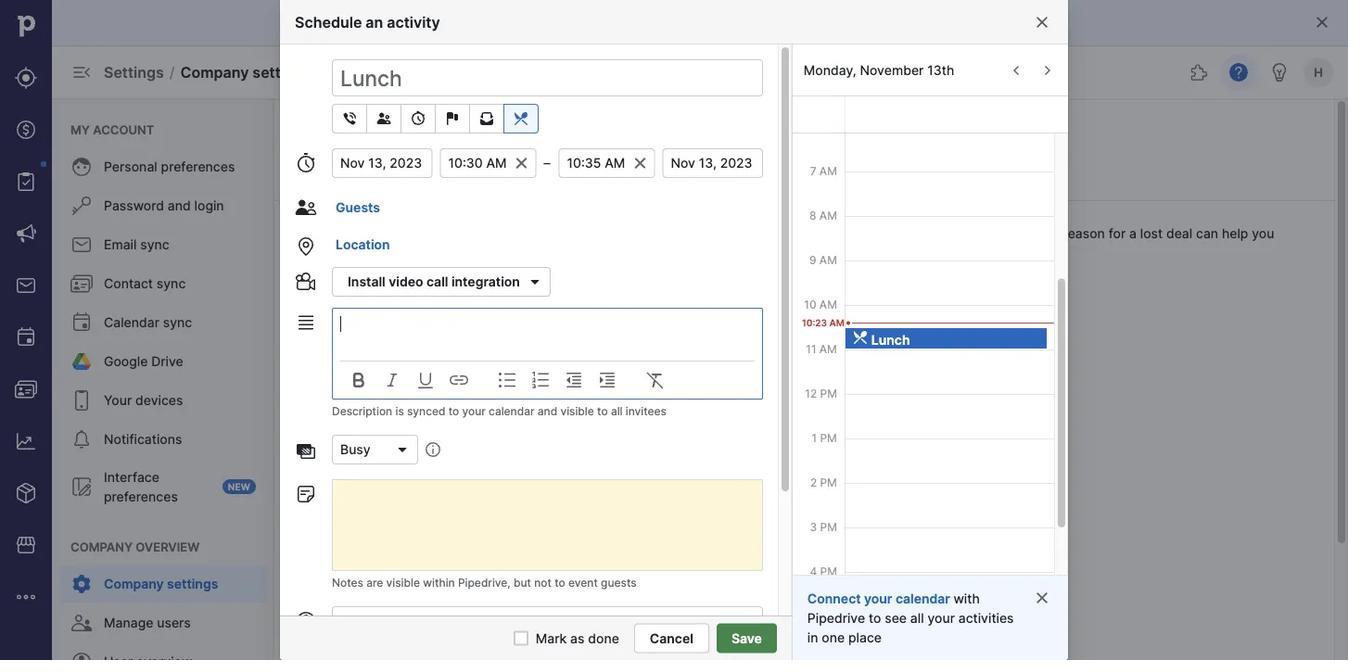 Task type: describe. For each thing, give the bounding box(es) containing it.
7
[[810, 164, 817, 178]]

color undefined image for your
[[70, 390, 93, 412]]

activities
[[959, 610, 1014, 626]]

connect your calendar
[[808, 591, 951, 607]]

10 am
[[804, 298, 837, 311]]

all inside "with pipedrive to see all your activities in one place"
[[911, 610, 924, 626]]

is inside schedule an activity dialog
[[396, 405, 404, 418]]

busy
[[340, 442, 371, 458]]

no
[[662, 633, 689, 656]]

color primary image up h:mm am text box
[[476, 111, 498, 126]]

12 pm
[[805, 387, 837, 400]]

pipedrive
[[808, 610, 865, 626]]

1 pm
[[812, 431, 837, 445]]

between
[[805, 225, 859, 241]]

devices
[[135, 393, 183, 409]]

not
[[534, 576, 552, 590]]

color undefined image for company settings
[[70, 573, 93, 595]]

home image
[[12, 12, 40, 40]]

lost for when
[[421, 225, 443, 241]]

company settings inside menu item
[[104, 576, 218, 592]]

6 am
[[810, 120, 837, 133]]

sync for calendar sync
[[163, 315, 192, 331]]

choose
[[756, 225, 802, 241]]

0 horizontal spatial and
[[168, 198, 191, 214]]

howard (you) button
[[332, 607, 763, 636]]

email sync
[[104, 237, 169, 253]]

connect
[[808, 591, 861, 607]]

an
[[366, 13, 383, 31]]

description
[[332, 405, 392, 418]]

company settings link
[[59, 566, 267, 603]]

password and login
[[104, 198, 224, 214]]

no predefined lost reasons yet
[[662, 633, 947, 656]]

contact sync link
[[59, 265, 267, 302]]

am for 7 am
[[820, 164, 837, 178]]

currencies
[[457, 174, 524, 190]]

contacts image
[[15, 378, 37, 401]]

better.
[[565, 245, 606, 261]]

lost reason
[[326, 292, 400, 307]]

color primary image left "mark"
[[514, 631, 529, 646]]

1
[[812, 431, 817, 445]]

lost for yet
[[800, 633, 834, 656]]

0 horizontal spatial visible
[[386, 576, 420, 590]]

insights image
[[15, 430, 37, 453]]

but
[[514, 576, 531, 590]]

notes
[[332, 576, 363, 590]]

save button
[[717, 624, 777, 653]]

general
[[308, 174, 356, 190]]

more image
[[15, 586, 37, 608]]

quick help image
[[1228, 61, 1250, 83]]

manage for manage users
[[104, 615, 153, 631]]

reasons.
[[447, 225, 499, 241]]

notifications link
[[59, 421, 267, 458]]

as inside "manage predefined lost reasons. when a deal is marked as lost, users can choose between these options. documenting the reason for a lost deal can help you understand your sales process and actions better."
[[646, 225, 660, 241]]

Howard (You) field
[[332, 607, 763, 636]]

color undefined image for manage
[[70, 612, 93, 634]]

new
[[228, 481, 250, 492]]

campaigns image
[[15, 223, 37, 245]]

lost for lost reason
[[326, 292, 354, 307]]

your devices
[[104, 393, 183, 409]]

2
[[810, 476, 817, 489]]

color undefined image for interface preferences
[[70, 476, 93, 498]]

color primary inverted image inside lost reason button
[[300, 292, 323, 307]]

pipedrive,
[[458, 576, 511, 590]]

am for 8 am
[[820, 209, 837, 222]]

interface
[[104, 469, 159, 485]]

sales assistant image
[[1269, 61, 1291, 83]]

your
[[104, 393, 132, 409]]

within
[[423, 576, 455, 590]]

save
[[732, 631, 762, 646]]

color primary image up marked
[[633, 156, 648, 171]]

1 horizontal spatial settings
[[253, 63, 311, 81]]

1 vertical spatial calendar
[[896, 591, 951, 607]]

1 can from the left
[[731, 225, 753, 241]]

marketplace image
[[15, 534, 37, 556]]

my account
[[70, 122, 154, 137]]

9 am
[[810, 253, 837, 267]]

install
[[348, 274, 386, 290]]

0 horizontal spatial calendar
[[489, 405, 535, 418]]

monday,
[[804, 63, 857, 78]]

lunch
[[872, 332, 910, 348]]

your up see in the right of the page
[[864, 591, 893, 607]]

and inside "manage predefined lost reasons. when a deal is marked as lost, users can choose between these options. documenting the reason for a lost deal can help you understand your sales process and actions better."
[[490, 245, 513, 261]]

connect your calendar link
[[808, 591, 954, 607]]

integration
[[452, 274, 520, 290]]

the
[[1040, 225, 1060, 241]]

(you)
[[392, 614, 425, 629]]

sales
[[402, 245, 434, 261]]

notifications
[[104, 432, 182, 447]]

pm for 2 pm
[[820, 476, 837, 489]]

activities image
[[15, 326, 37, 349]]

call
[[427, 274, 448, 290]]

color undefined image for password and login
[[70, 195, 93, 217]]

am for 6 am
[[820, 120, 837, 133]]

reason inside button
[[357, 292, 400, 307]]

login
[[194, 198, 224, 214]]

1 horizontal spatial visible
[[561, 405, 594, 418]]

manage for manage predefined lost reasons. when a deal is marked as lost, users can choose between these options. documenting the reason for a lost deal can help you understand your sales process and actions better.
[[297, 225, 346, 241]]

manage predefined lost reasons. when a deal is marked as lost, users can choose between these options. documenting the reason for a lost deal can help you understand your sales process and actions better.
[[297, 225, 1275, 261]]

8 am
[[810, 209, 837, 222]]

color undefined image for google drive
[[70, 351, 93, 373]]

your right synced
[[462, 405, 486, 418]]

pm for 12 pm
[[820, 387, 837, 400]]

company up general
[[297, 124, 402, 152]]

with
[[954, 591, 980, 607]]

settings
[[104, 63, 164, 81]]

deals image
[[15, 119, 37, 141]]

schedule an activity
[[295, 13, 440, 31]]

Busy field
[[332, 435, 418, 465]]

overview
[[136, 540, 200, 554]]

12
[[805, 387, 817, 400]]

email
[[104, 237, 137, 253]]

for
[[1109, 225, 1126, 241]]

2 horizontal spatial lost
[[1141, 225, 1163, 241]]

2 use the arrow keys to pick a date text field from the left
[[663, 148, 763, 178]]

pm for 5 pm
[[820, 609, 837, 623]]

quick add image
[[863, 61, 886, 83]]

color primary image up the activities
[[373, 111, 395, 126]]

manage users
[[104, 615, 191, 631]]

5
[[810, 609, 817, 623]]

activities
[[378, 174, 435, 190]]

2 a from the left
[[1130, 225, 1137, 241]]

products image
[[15, 482, 37, 505]]

mark
[[536, 631, 567, 646]]

location
[[336, 237, 390, 253]]

leads image
[[15, 67, 37, 89]]

cancel
[[650, 631, 694, 646]]

3 pm
[[810, 520, 837, 534]]

your devices link
[[59, 382, 267, 419]]

6
[[810, 120, 817, 133]]

–
[[544, 155, 550, 171]]

Lunch text field
[[332, 59, 763, 96]]



Task type: locate. For each thing, give the bounding box(es) containing it.
preferences for personal
[[161, 159, 235, 175]]

actions
[[517, 245, 562, 261]]

preferences down interface at the bottom of page
[[104, 489, 178, 505]]

cancel button
[[634, 624, 709, 653]]

drive
[[151, 354, 183, 370]]

manage inside "manage predefined lost reasons. when a deal is marked as lost, users can choose between these options. documenting the reason for a lost deal can help you understand your sales process and actions better."
[[297, 225, 346, 241]]

event
[[568, 576, 598, 590]]

calendar up see in the right of the page
[[896, 591, 951, 607]]

6 pm from the top
[[820, 609, 837, 623]]

1 horizontal spatial and
[[490, 245, 513, 261]]

deal up better.
[[553, 225, 579, 241]]

manage up understand
[[297, 225, 346, 241]]

settings inside menu item
[[167, 576, 218, 592]]

personal
[[104, 159, 157, 175]]

help
[[1222, 225, 1249, 241]]

0 horizontal spatial can
[[731, 225, 753, 241]]

pm for 3 pm
[[820, 520, 837, 534]]

and inside schedule an activity dialog
[[538, 405, 558, 418]]

to left "invitees"
[[597, 405, 608, 418]]

as inside schedule an activity dialog
[[570, 631, 585, 646]]

am for 10 am
[[820, 298, 837, 311]]

1 color undefined image from the top
[[70, 156, 93, 178]]

am right 7
[[820, 164, 837, 178]]

color undefined image inside email sync link
[[70, 234, 93, 256]]

visible right are
[[386, 576, 420, 590]]

3
[[810, 520, 817, 534]]

1 horizontal spatial a
[[1130, 225, 1137, 241]]

13th
[[928, 63, 955, 78]]

color primary inverted image left lunch
[[853, 330, 868, 345]]

info image
[[426, 442, 441, 457]]

color undefined image left contact
[[70, 273, 93, 295]]

lost up sales
[[421, 225, 443, 241]]

color undefined image
[[70, 156, 93, 178], [70, 195, 93, 217], [70, 351, 93, 373], [70, 428, 93, 451], [70, 476, 93, 498], [70, 573, 93, 595], [70, 651, 93, 660]]

0 vertical spatial reasons
[[577, 174, 626, 190]]

0 horizontal spatial is
[[396, 405, 404, 418]]

guests
[[336, 200, 380, 216]]

settings / company settings
[[104, 63, 311, 81]]

1 vertical spatial company settings
[[104, 576, 218, 592]]

4 am from the top
[[820, 253, 837, 267]]

company settings
[[297, 124, 497, 152], [104, 576, 218, 592]]

1 horizontal spatial all
[[911, 610, 924, 626]]

company down "company overview"
[[104, 576, 164, 592]]

color undefined image left interface at the bottom of page
[[70, 476, 93, 498]]

lost right for at top
[[1141, 225, 1163, 241]]

color undefined image for calendar
[[70, 312, 93, 334]]

are
[[367, 576, 383, 590]]

pm right 5
[[820, 609, 837, 623]]

am right 8
[[820, 209, 837, 222]]

sync inside calendar sync link
[[163, 315, 192, 331]]

5 pm from the top
[[820, 565, 837, 578]]

description is synced to your calendar and visible to all invitees
[[332, 405, 667, 418]]

synced
[[407, 405, 446, 418]]

1 horizontal spatial lost
[[547, 174, 573, 190]]

settings down overview
[[167, 576, 218, 592]]

1 horizontal spatial reasons
[[839, 633, 912, 656]]

pm
[[820, 387, 837, 400], [820, 431, 837, 445], [820, 476, 837, 489], [820, 520, 837, 534], [820, 565, 837, 578], [820, 609, 837, 623]]

color undefined image inside google drive link
[[70, 351, 93, 373]]

2 horizontal spatial and
[[538, 405, 558, 418]]

contact sync
[[104, 276, 186, 292]]

h button
[[1300, 54, 1337, 91]]

predefined inside "manage predefined lost reasons. when a deal is marked as lost, users can choose between these options. documenting the reason for a lost deal can help you understand your sales process and actions better."
[[350, 225, 417, 241]]

can left choose
[[731, 225, 753, 241]]

color undefined image inside notifications link
[[70, 428, 93, 451]]

1 deal from the left
[[553, 225, 579, 241]]

lost down 5
[[800, 633, 834, 656]]

users right lost,
[[693, 225, 727, 241]]

next day image
[[1037, 63, 1059, 78]]

1 vertical spatial and
[[490, 245, 513, 261]]

0 vertical spatial color primary inverted image
[[300, 292, 323, 307]]

0 horizontal spatial users
[[157, 615, 191, 631]]

activity
[[387, 13, 440, 31]]

video
[[389, 274, 423, 290]]

1 vertical spatial predefined
[[694, 633, 795, 656]]

0 vertical spatial users
[[693, 225, 727, 241]]

to right synced
[[449, 405, 459, 418]]

predefined for no
[[694, 633, 795, 656]]

reasons up marked
[[577, 174, 626, 190]]

am for 9 am
[[820, 253, 837, 267]]

calendar sync link
[[59, 304, 267, 341]]

5 am from the top
[[820, 298, 837, 311]]

is
[[582, 225, 592, 241], [396, 405, 404, 418]]

0 horizontal spatial manage
[[104, 615, 153, 631]]

preferences up login
[[161, 159, 235, 175]]

november
[[860, 63, 924, 78]]

all left "invitees"
[[611, 405, 623, 418]]

0 vertical spatial is
[[582, 225, 592, 241]]

1 use the arrow keys to pick a date text field from the left
[[332, 148, 433, 178]]

color undefined image left the google
[[70, 351, 93, 373]]

am right "6" in the right of the page
[[820, 120, 837, 133]]

can
[[731, 225, 753, 241], [1196, 225, 1219, 241]]

color undefined image inside company settings link
[[70, 573, 93, 595]]

5 pm
[[810, 609, 837, 623]]

1 horizontal spatial manage
[[297, 225, 346, 241]]

password and login link
[[59, 187, 267, 224]]

with pipedrive to see all your activities in one place
[[808, 591, 1014, 645]]

sync
[[140, 237, 169, 253], [157, 276, 186, 292], [163, 315, 192, 331]]

0 vertical spatial all
[[611, 405, 623, 418]]

manage down company settings link
[[104, 615, 153, 631]]

3 am from the top
[[820, 209, 837, 222]]

1 vertical spatial preferences
[[104, 489, 178, 505]]

pm right "12"
[[820, 387, 837, 400]]

predefined down guests
[[350, 225, 417, 241]]

menu for activities
[[52, 98, 275, 660]]

color primary image left busy
[[295, 441, 317, 463]]

color primary image
[[1315, 15, 1330, 30], [339, 111, 361, 126], [373, 111, 395, 126], [476, 111, 498, 126], [510, 111, 532, 126], [633, 156, 648, 171], [295, 197, 317, 219], [295, 236, 317, 258], [295, 271, 317, 293], [295, 441, 317, 463], [295, 610, 317, 633], [740, 614, 755, 629], [514, 631, 529, 646]]

documenting
[[954, 225, 1036, 241]]

color primary image up 'h' on the right
[[1315, 15, 1330, 30]]

1 horizontal spatial deal
[[1167, 225, 1193, 241]]

1 vertical spatial is
[[396, 405, 404, 418]]

1 horizontal spatial company settings
[[297, 124, 497, 152]]

color undefined image right more "icon"
[[70, 573, 93, 595]]

company left overview
[[70, 540, 133, 554]]

0 horizontal spatial deal
[[553, 225, 579, 241]]

color undefined image for personal preferences
[[70, 156, 93, 178]]

close image
[[1035, 15, 1050, 30]]

color undefined image left password
[[70, 195, 93, 217]]

0 horizontal spatial reason
[[357, 292, 400, 307]]

1 vertical spatial reasons
[[839, 633, 912, 656]]

options.
[[901, 225, 950, 241]]

pm for 4 pm
[[820, 565, 837, 578]]

11 am
[[806, 342, 837, 356]]

2 deal from the left
[[1167, 225, 1193, 241]]

Use the arrow keys to pick a date text field
[[332, 148, 433, 178], [663, 148, 763, 178]]

pm right 3
[[820, 520, 837, 534]]

color primary image down general
[[295, 197, 317, 219]]

7 am
[[810, 164, 837, 178]]

4 pm
[[810, 565, 837, 578]]

as left lost,
[[646, 225, 660, 241]]

pm for 1 pm
[[820, 431, 837, 445]]

8
[[810, 209, 817, 222]]

sync for contact sync
[[157, 276, 186, 292]]

1 vertical spatial as
[[570, 631, 585, 646]]

company settings down overview
[[104, 576, 218, 592]]

am for 11 am
[[820, 342, 837, 356]]

4
[[810, 565, 817, 578]]

2 can from the left
[[1196, 225, 1219, 241]]

color undefined image for email
[[70, 234, 93, 256]]

color primary image down understand
[[295, 271, 317, 293]]

7 color undefined image from the top
[[70, 651, 93, 660]]

is left synced
[[396, 405, 404, 418]]

your inside "with pipedrive to see all your activities in one place"
[[928, 610, 955, 626]]

google drive link
[[59, 343, 267, 380]]

color secondary image
[[348, 369, 370, 391], [381, 369, 403, 391], [496, 369, 518, 391], [530, 369, 552, 391], [563, 369, 585, 391], [645, 369, 667, 391], [381, 541, 403, 563], [415, 541, 437, 563], [448, 541, 470, 563], [496, 541, 518, 563], [645, 541, 667, 563]]

1 pm from the top
[[820, 387, 837, 400]]

color primary inverted image
[[300, 292, 323, 307], [853, 330, 868, 345]]

1 a from the left
[[542, 225, 549, 241]]

11
[[806, 342, 817, 356]]

0 horizontal spatial settings
[[167, 576, 218, 592]]

1 vertical spatial sync
[[157, 276, 186, 292]]

busy button
[[332, 435, 418, 465]]

can left help
[[1196, 225, 1219, 241]]

1 horizontal spatial as
[[646, 225, 660, 241]]

am right 10
[[820, 298, 837, 311]]

1 horizontal spatial lost
[[800, 633, 834, 656]]

your inside "manage predefined lost reasons. when a deal is marked as lost, users can choose between these options. documenting the reason for a lost deal can help you understand your sales process and actions better."
[[371, 245, 398, 261]]

my
[[70, 122, 90, 137]]

reason down install on the top left
[[357, 292, 400, 307]]

pm right 1
[[820, 431, 837, 445]]

color undefined image right insights image
[[70, 428, 93, 451]]

sync for email sync
[[140, 237, 169, 253]]

lost down –
[[547, 174, 573, 190]]

2 vertical spatial and
[[538, 405, 558, 418]]

0 horizontal spatial use the arrow keys to pick a date text field
[[332, 148, 433, 178]]

0 vertical spatial lost
[[547, 174, 573, 190]]

a
[[542, 225, 549, 241], [1130, 225, 1137, 241]]

account
[[93, 122, 154, 137]]

menu for schedule an activity
[[0, 0, 52, 660]]

invitees
[[626, 405, 667, 418]]

0 vertical spatial visible
[[561, 405, 594, 418]]

lost down install on the top left
[[326, 292, 354, 307]]

1 vertical spatial users
[[157, 615, 191, 631]]

2 vertical spatial sync
[[163, 315, 192, 331]]

to down the "connect your calendar"
[[869, 610, 881, 626]]

3 color undefined image from the top
[[70, 351, 93, 373]]

color undefined image
[[15, 171, 37, 193], [70, 234, 93, 256], [70, 273, 93, 295], [70, 312, 93, 334], [70, 390, 93, 412], [70, 612, 93, 634]]

4 pm from the top
[[820, 520, 837, 534]]

lost reasons
[[547, 174, 626, 190]]

color undefined image down manage users link
[[70, 651, 93, 660]]

color undefined image inside calendar sync link
[[70, 312, 93, 334]]

color primary image up general
[[339, 111, 361, 126]]

predefined for manage
[[350, 225, 417, 241]]

schedule an activity dialog
[[0, 0, 1348, 660]]

color undefined image left manage users
[[70, 612, 93, 634]]

reason left for at top
[[1063, 225, 1105, 241]]

1 horizontal spatial users
[[693, 225, 727, 241]]

color primary inverted image down understand
[[300, 292, 323, 307]]

users inside "manage predefined lost reasons. when a deal is marked as lost, users can choose between these options. documenting the reason for a lost deal can help you understand your sales process and actions better."
[[693, 225, 727, 241]]

google drive
[[104, 354, 183, 370]]

color undefined image inside personal preferences link
[[70, 156, 93, 178]]

0 horizontal spatial lost
[[421, 225, 443, 241]]

color secondary image
[[415, 369, 437, 391], [448, 369, 470, 391], [596, 369, 619, 391], [530, 541, 552, 563], [563, 541, 585, 563], [596, 541, 619, 563]]

visible left "invitees"
[[561, 405, 594, 418]]

1 vertical spatial settings
[[408, 124, 497, 152]]

menu toggle image
[[70, 61, 93, 83]]

a right for at top
[[1130, 225, 1137, 241]]

0 vertical spatial company settings
[[297, 124, 497, 152]]

menu
[[0, 0, 52, 660], [52, 98, 275, 660]]

sync inside email sync link
[[140, 237, 169, 253]]

color undefined image for notifications
[[70, 428, 93, 451]]

color undefined image inside 'your devices' "link"
[[70, 390, 93, 412]]

2 horizontal spatial settings
[[408, 124, 497, 152]]

company settings menu item
[[52, 566, 275, 603]]

lost for lost reasons
[[547, 174, 573, 190]]

deal left help
[[1167, 225, 1193, 241]]

0 horizontal spatial a
[[542, 225, 549, 241]]

am right 9
[[820, 253, 837, 267]]

color primary image inside install video call integration button
[[524, 271, 546, 293]]

lost inside lost reason button
[[326, 292, 354, 307]]

lost reason button
[[297, 285, 415, 314]]

2 pm from the top
[[820, 431, 837, 445]]

0 vertical spatial and
[[168, 198, 191, 214]]

lost
[[547, 174, 573, 190], [326, 292, 354, 307]]

process
[[437, 245, 486, 261]]

0 horizontal spatial reasons
[[577, 174, 626, 190]]

predefined
[[350, 225, 417, 241], [694, 633, 795, 656]]

0 vertical spatial reason
[[1063, 225, 1105, 241]]

0 vertical spatial settings
[[253, 63, 311, 81]]

calendar right synced
[[489, 405, 535, 418]]

company settings up the activities
[[297, 124, 497, 152]]

1 vertical spatial manage
[[104, 615, 153, 631]]

1 horizontal spatial use the arrow keys to pick a date text field
[[663, 148, 763, 178]]

color undefined image inside manage users link
[[70, 612, 93, 634]]

2 vertical spatial settings
[[167, 576, 218, 592]]

all right see in the right of the page
[[911, 610, 924, 626]]

1 horizontal spatial color primary inverted image
[[853, 330, 868, 345]]

as right "mark"
[[570, 631, 585, 646]]

/
[[169, 63, 175, 81]]

install video call integration button
[[332, 267, 551, 297]]

color primary image down lunch text box
[[510, 111, 532, 126]]

color undefined image down my
[[70, 156, 93, 178]]

3 pm from the top
[[820, 476, 837, 489]]

howard (you)
[[340, 614, 425, 629]]

0 vertical spatial as
[[646, 225, 660, 241]]

6 color undefined image from the top
[[70, 573, 93, 595]]

color primary image inside busy popup button
[[395, 442, 410, 457]]

is inside "manage predefined lost reasons. when a deal is marked as lost, users can choose between these options. documenting the reason for a lost deal can help you understand your sales process and actions better."
[[582, 225, 592, 241]]

reason inside "manage predefined lost reasons. when a deal is marked as lost, users can choose between these options. documenting the reason for a lost deal can help you understand your sales process and actions better."
[[1063, 225, 1105, 241]]

users down "company settings" menu item
[[157, 615, 191, 631]]

color undefined image inside contact sync link
[[70, 273, 93, 295]]

use the arrow keys to pick a date text field up lost,
[[663, 148, 763, 178]]

0 horizontal spatial company settings
[[104, 576, 218, 592]]

a up "actions"
[[542, 225, 549, 241]]

am right 11
[[820, 342, 837, 356]]

color undefined image inside password and login link
[[70, 195, 93, 217]]

email sync link
[[59, 226, 267, 263]]

settings up currencies
[[408, 124, 497, 152]]

your up yet
[[928, 610, 955, 626]]

calendar sync
[[104, 315, 192, 331]]

4 color undefined image from the top
[[70, 428, 93, 451]]

h:mm AM text field
[[559, 148, 655, 178]]

users
[[693, 225, 727, 241], [157, 615, 191, 631]]

color undefined image up campaigns icon
[[15, 171, 37, 193]]

your left sales
[[371, 245, 398, 261]]

sync inside contact sync link
[[157, 276, 186, 292]]

menu containing personal preferences
[[52, 98, 275, 660]]

5 color undefined image from the top
[[70, 476, 93, 498]]

1 am from the top
[[820, 120, 837, 133]]

1 horizontal spatial calendar
[[896, 591, 951, 607]]

company inside menu item
[[104, 576, 164, 592]]

h:mm AM text field
[[440, 148, 536, 178]]

1 horizontal spatial is
[[582, 225, 592, 241]]

Search Pipedrive field
[[507, 54, 841, 91]]

in
[[808, 630, 819, 645]]

reasons
[[577, 174, 626, 190], [839, 633, 912, 656]]

0 vertical spatial predefined
[[350, 225, 417, 241]]

0 vertical spatial preferences
[[161, 159, 235, 175]]

you
[[1252, 225, 1275, 241]]

schedule
[[295, 13, 362, 31]]

notes are visible within pipedrive, but not to event guests
[[332, 576, 637, 590]]

to
[[449, 405, 459, 418], [597, 405, 608, 418], [555, 576, 565, 590], [869, 610, 881, 626]]

2 color undefined image from the top
[[70, 195, 93, 217]]

color undefined image left your
[[70, 390, 93, 412]]

previous day image
[[1005, 63, 1028, 78]]

1 horizontal spatial predefined
[[694, 633, 795, 656]]

color primary image left howard
[[295, 610, 317, 633]]

pm right 2 at the right bottom
[[820, 476, 837, 489]]

users inside menu
[[157, 615, 191, 631]]

1 horizontal spatial reason
[[1063, 225, 1105, 241]]

0 vertical spatial calendar
[[489, 405, 535, 418]]

done
[[588, 631, 619, 646]]

1 horizontal spatial can
[[1196, 225, 1219, 241]]

predefined right no
[[694, 633, 795, 656]]

color primary image inside howard (you) popup button
[[740, 614, 755, 629]]

0 horizontal spatial color primary inverted image
[[300, 292, 323, 307]]

1 vertical spatial visible
[[386, 576, 420, 590]]

color primary image
[[407, 111, 429, 126], [441, 111, 464, 126], [295, 152, 317, 174], [514, 156, 529, 171], [524, 271, 546, 293], [295, 312, 317, 334], [395, 442, 410, 457], [295, 483, 317, 505], [1035, 591, 1050, 606]]

2 am from the top
[[820, 164, 837, 178]]

color undefined image for contact
[[70, 273, 93, 295]]

sync up calendar sync link
[[157, 276, 186, 292]]

pm right 4
[[820, 565, 837, 578]]

6 am from the top
[[820, 342, 837, 356]]

google
[[104, 354, 148, 370]]

0 horizontal spatial predefined
[[350, 225, 417, 241]]

settings down the schedule
[[253, 63, 311, 81]]

color undefined image left calendar
[[70, 312, 93, 334]]

contact
[[104, 276, 153, 292]]

color primary image left location
[[295, 236, 317, 258]]

deal
[[553, 225, 579, 241], [1167, 225, 1193, 241]]

1 vertical spatial color primary inverted image
[[853, 330, 868, 345]]

reasons down see in the right of the page
[[839, 633, 912, 656]]

password
[[104, 198, 164, 214]]

1 vertical spatial lost
[[326, 292, 354, 307]]

your
[[371, 245, 398, 261], [462, 405, 486, 418], [864, 591, 893, 607], [928, 610, 955, 626]]

0 horizontal spatial lost
[[326, 292, 354, 307]]

color primary inverted image inside schedule an activity dialog
[[853, 330, 868, 345]]

company right /
[[180, 63, 249, 81]]

0 horizontal spatial all
[[611, 405, 623, 418]]

0 vertical spatial manage
[[297, 225, 346, 241]]

1 vertical spatial reason
[[357, 292, 400, 307]]

understand
[[297, 245, 367, 261]]

sales inbox image
[[15, 275, 37, 297]]

10
[[804, 298, 817, 311]]

use the arrow keys to pick a date text field up guests
[[332, 148, 433, 178]]

sync right email
[[140, 237, 169, 253]]

as
[[646, 225, 660, 241], [570, 631, 585, 646]]

color primary image up the save
[[740, 614, 755, 629]]

0 vertical spatial sync
[[140, 237, 169, 253]]

color undefined image left email
[[70, 234, 93, 256]]

monday, november 13th
[[804, 63, 955, 78]]

calendar
[[104, 315, 160, 331]]

1 vertical spatial all
[[911, 610, 924, 626]]

these
[[862, 225, 897, 241]]

sync up drive
[[163, 315, 192, 331]]

to inside "with pipedrive to see all your activities in one place"
[[869, 610, 881, 626]]

preferences for interface
[[104, 489, 178, 505]]

is up better.
[[582, 225, 592, 241]]

0 horizontal spatial as
[[570, 631, 585, 646]]

company overview
[[70, 540, 200, 554]]

to right the not
[[555, 576, 565, 590]]



Task type: vqa. For each thing, say whether or not it's contained in the screenshot.
Calendar sync
yes



